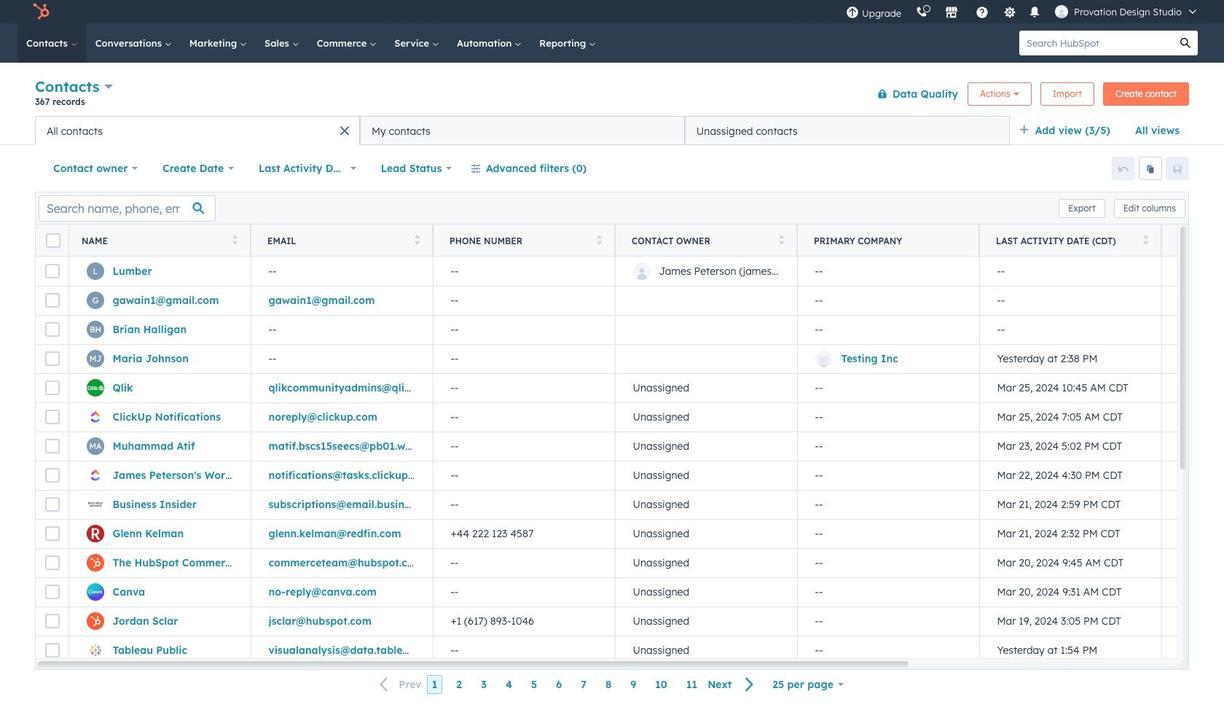 Task type: describe. For each thing, give the bounding box(es) containing it.
marketplaces image
[[946, 7, 959, 20]]

pagination navigation
[[371, 675, 764, 694]]

5 press to sort. element from the left
[[1144, 234, 1149, 247]]

1 press to sort. image from the left
[[779, 234, 784, 245]]

4 press to sort. element from the left
[[779, 234, 784, 247]]

2 press to sort. image from the left
[[1144, 234, 1149, 245]]

1 press to sort. element from the left
[[232, 234, 238, 247]]

2 press to sort. image from the left
[[414, 234, 420, 245]]



Task type: vqa. For each thing, say whether or not it's contained in the screenshot.
Press to sort. image
yes



Task type: locate. For each thing, give the bounding box(es) containing it.
james peterson image
[[1056, 5, 1069, 18]]

2 horizontal spatial press to sort. image
[[597, 234, 602, 245]]

Search HubSpot search field
[[1020, 31, 1174, 55]]

press to sort. image
[[779, 234, 784, 245], [1144, 234, 1149, 245]]

press to sort. element
[[232, 234, 238, 247], [414, 234, 420, 247], [597, 234, 602, 247], [779, 234, 784, 247], [1144, 234, 1149, 247]]

press to sort. image
[[232, 234, 238, 245], [414, 234, 420, 245], [597, 234, 602, 245]]

1 horizontal spatial press to sort. image
[[1144, 234, 1149, 245]]

menu
[[839, 0, 1207, 23]]

0 horizontal spatial press to sort. image
[[232, 234, 238, 245]]

Search name, phone, email addresses, or company search field
[[39, 195, 216, 221]]

3 press to sort. element from the left
[[597, 234, 602, 247]]

1 horizontal spatial press to sort. image
[[414, 234, 420, 245]]

3 press to sort. image from the left
[[597, 234, 602, 245]]

0 horizontal spatial press to sort. image
[[779, 234, 784, 245]]

column header
[[798, 225, 981, 257]]

1 press to sort. image from the left
[[232, 234, 238, 245]]

banner
[[35, 75, 1190, 116]]

2 press to sort. element from the left
[[414, 234, 420, 247]]



